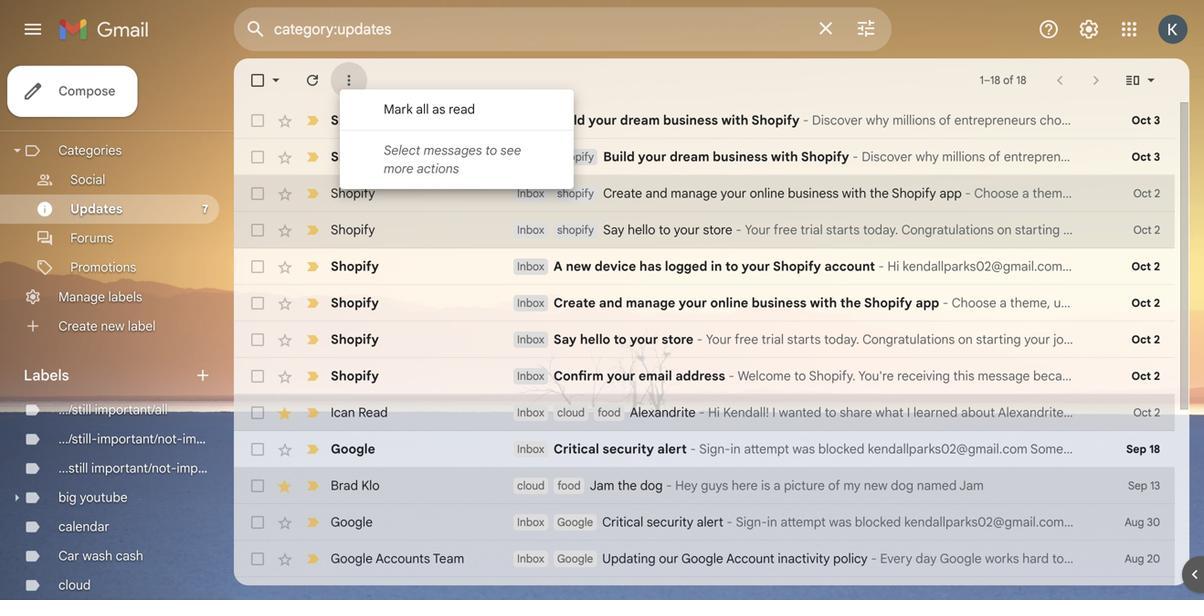 Task type: locate. For each thing, give the bounding box(es) containing it.
oct 2 for inbox a new device has logged in to your shopify account -
[[1132, 260, 1161, 274]]

0 horizontal spatial online
[[711, 295, 749, 311]]

1 shopify from the top
[[558, 150, 594, 164]]

to up inbox confirm your email address -
[[614, 332, 627, 348]]

6 row from the top
[[234, 285, 1176, 322]]

1 horizontal spatial food
[[598, 406, 621, 420]]

sep left 13
[[1129, 479, 1148, 493]]

3 inbox from the top
[[517, 224, 545, 237]]

oct 3
[[1132, 114, 1161, 128], [1132, 150, 1161, 164]]

oct 2 for say hello to your store - your free trial starts today. congratulations on starting your journey with shopify
[[1134, 224, 1161, 237]]

0 vertical spatial of
[[1004, 74, 1014, 87]]

9 row from the top
[[234, 395, 1176, 431]]

create up device at the top
[[604, 186, 643, 202]]

hello
[[628, 222, 656, 238], [580, 332, 611, 348]]

7 2 from the top
[[1155, 406, 1161, 420]]

messages
[[424, 143, 482, 159]]

say up confirm at the bottom of page
[[554, 332, 577, 348]]

security down alexandrite
[[603, 442, 655, 458]]

1 vertical spatial create
[[554, 295, 596, 311]]

food up inbox critical security alert -
[[598, 406, 621, 420]]

aug left 20
[[1126, 553, 1145, 566]]

1 vertical spatial starts
[[788, 332, 821, 348]]

create down the a
[[554, 295, 596, 311]]

8 ﻿͏ from the left
[[1201, 332, 1201, 348]]

3
[[1155, 114, 1161, 128], [1155, 150, 1161, 164]]

1 horizontal spatial store
[[703, 222, 733, 238]]

sep for inbox critical security alert -
[[1127, 443, 1147, 457]]

jam down inbox critical security alert -
[[590, 478, 615, 494]]

0 horizontal spatial starts
[[788, 332, 821, 348]]

accounts
[[376, 551, 430, 567]]

1 vertical spatial cloud
[[517, 479, 545, 493]]

1 inbox from the top
[[517, 150, 545, 164]]

inbox inside inbox a new device has logged in to your shopify account -
[[517, 260, 545, 274]]

0 vertical spatial important/not-
[[97, 431, 183, 447]]

2 vertical spatial shopify
[[558, 224, 594, 237]]

3 2 from the top
[[1155, 260, 1161, 274]]

2 aug from the top
[[1126, 553, 1145, 566]]

in
[[711, 259, 723, 275]]

toggle split pane mode image
[[1124, 71, 1143, 90]]

0 horizontal spatial trial
[[762, 332, 784, 348]]

0 vertical spatial oct 3
[[1132, 114, 1161, 128]]

0 horizontal spatial dog
[[641, 478, 663, 494]]

hey
[[676, 478, 698, 494]]

create new label link
[[59, 318, 156, 334]]

create down manage
[[59, 318, 98, 334]]

starts down the inbox create and manage your online business with the shopify app -
[[788, 332, 821, 348]]

2 inbox from the top
[[517, 187, 545, 201]]

inbox a new device has logged in to your shopify account -
[[517, 259, 888, 275]]

jam the dog - hey guys here is a picture of my new dog named jam
[[590, 478, 985, 494]]

None checkbox
[[249, 112, 267, 130], [249, 185, 267, 203], [249, 331, 267, 349], [249, 368, 267, 386], [249, 514, 267, 532], [249, 550, 267, 569], [249, 112, 267, 130], [249, 185, 267, 203], [249, 331, 267, 349], [249, 368, 267, 386], [249, 514, 267, 532], [249, 550, 267, 569]]

promotions link
[[70, 260, 136, 276]]

-
[[803, 112, 809, 128], [853, 149, 859, 165], [966, 186, 972, 202], [736, 222, 742, 238], [879, 259, 885, 275], [943, 295, 949, 311], [697, 332, 703, 348], [729, 368, 735, 384], [699, 405, 705, 421], [691, 442, 696, 458], [667, 478, 672, 494], [727, 515, 733, 531], [872, 551, 877, 567]]

free
[[774, 222, 798, 238], [735, 332, 759, 348]]

1 horizontal spatial your
[[745, 222, 771, 238]]

5 inbox from the top
[[517, 297, 545, 310]]

6 ﻿͏ from the left
[[1194, 332, 1194, 348]]

2 shopify from the top
[[558, 187, 594, 201]]

main menu image
[[22, 18, 44, 40]]

oct for inbox confirm your email address -
[[1132, 370, 1152, 384]]

1 vertical spatial sep
[[1129, 479, 1148, 493]]

2 vertical spatial the
[[618, 478, 637, 494]]

alert down alexandrite -
[[658, 442, 687, 458]]

oct for inbox create and manage your online business with the shopify app -
[[1132, 297, 1152, 310]]

1 3 from the top
[[1155, 114, 1161, 128]]

1 2 from the top
[[1155, 187, 1161, 201]]

free down create and manage your online business with the shopify app -
[[774, 222, 798, 238]]

row containing brad klo
[[234, 468, 1176, 505]]

cloud down confirm at the bottom of page
[[558, 406, 585, 420]]

named
[[917, 478, 957, 494]]

dog
[[641, 478, 663, 494], [891, 478, 914, 494]]

to right the in
[[726, 259, 739, 275]]

google
[[331, 442, 375, 458], [331, 515, 373, 531], [558, 516, 594, 530], [331, 551, 373, 567], [682, 551, 724, 567], [558, 553, 594, 566]]

7 ﻿͏ from the left
[[1198, 332, 1198, 348]]

18
[[991, 74, 1001, 87], [1017, 74, 1027, 87], [1150, 443, 1161, 457]]

row containing ican read
[[234, 395, 1176, 431]]

0 vertical spatial build
[[554, 112, 586, 128]]

sep 18
[[1127, 443, 1161, 457]]

hello up has
[[628, 222, 656, 238]]

trial
[[801, 222, 823, 238], [762, 332, 784, 348]]

18 for sep
[[1150, 443, 1161, 457]]

1 vertical spatial journey
[[1054, 332, 1097, 348]]

0 horizontal spatial today.
[[825, 332, 860, 348]]

1 vertical spatial shopify
[[558, 187, 594, 201]]

9 ﻿͏ from the left
[[1204, 332, 1204, 348]]

on
[[998, 222, 1012, 238], [959, 332, 973, 348]]

today. up account
[[864, 222, 899, 238]]

read
[[359, 405, 388, 421]]

shopify for build
[[558, 150, 594, 164]]

sep up sep 13
[[1127, 443, 1147, 457]]

sep for jam the dog - hey guys here is a picture of my new dog named jam
[[1129, 479, 1148, 493]]

13 row from the top
[[234, 541, 1176, 578]]

oct 2 for inbox confirm your email address -
[[1132, 370, 1161, 384]]

0 horizontal spatial alert
[[658, 442, 687, 458]]

9 inbox from the top
[[517, 443, 545, 457]]

3 shopify from the top
[[558, 224, 594, 237]]

1 vertical spatial hello
[[580, 332, 611, 348]]

1 vertical spatial 3
[[1155, 150, 1161, 164]]

1 vertical spatial oct 3
[[1132, 150, 1161, 164]]

the up say hello to your store - your free trial starts today. congratulations on starting your journey with shopify
[[870, 186, 890, 202]]

app up say hello to your store - your free trial starts today. congratulations on starting your journey with shopify
[[940, 186, 962, 202]]

dog left hey
[[641, 478, 663, 494]]

2 for inbox create and manage your online business with the shopify app -
[[1155, 297, 1161, 310]]

14 row from the top
[[234, 578, 1176, 601]]

manage down has
[[626, 295, 676, 311]]

None checkbox
[[249, 71, 267, 90], [249, 148, 267, 166], [249, 221, 267, 240], [249, 258, 267, 276], [249, 294, 267, 313], [249, 404, 267, 422], [249, 441, 267, 459], [249, 477, 267, 495], [249, 71, 267, 90], [249, 148, 267, 166], [249, 221, 267, 240], [249, 258, 267, 276], [249, 294, 267, 313], [249, 404, 267, 422], [249, 441, 267, 459], [249, 477, 267, 495]]

hello up confirm at the bottom of page
[[580, 332, 611, 348]]

and up has
[[646, 186, 668, 202]]

important/not- up ...still important/not-important link
[[97, 431, 183, 447]]

shopify for say
[[558, 224, 594, 237]]

inbox say hello to your store - your free trial starts today. congratulations on starting your journey with shopify. ﻿͏ ﻿͏ ﻿͏ ﻿͏ ﻿͏ ﻿͏ ﻿͏ ﻿͏ ﻿͏ 
[[517, 332, 1205, 348]]

cloud down the car
[[59, 578, 91, 594]]

new
[[566, 259, 592, 275], [101, 318, 125, 334], [864, 478, 888, 494]]

store
[[703, 222, 733, 238], [662, 332, 694, 348]]

2 for say hello to your store - your free trial starts today. congratulations on starting your journey with shopify
[[1155, 224, 1161, 237]]

2 vertical spatial new
[[864, 478, 888, 494]]

alert
[[658, 442, 687, 458], [697, 515, 724, 531]]

.../still important/all
[[59, 402, 168, 418]]

inbox inside the inbox say hello to your store - your free trial starts today. congratulations on starting your journey with shopify. ﻿͏ ﻿͏ ﻿͏ ﻿͏ ﻿͏ ﻿͏ ﻿͏ ﻿͏ ﻿͏
[[517, 333, 545, 347]]

2 vertical spatial cloud
[[59, 578, 91, 594]]

1 horizontal spatial and
[[646, 186, 668, 202]]

0 horizontal spatial cloud
[[59, 578, 91, 594]]

your down the inbox create and manage your online business with the shopify app -
[[706, 332, 732, 348]]

0 vertical spatial online
[[750, 186, 785, 202]]

new right the a
[[566, 259, 592, 275]]

oct 2 for inbox create and manage your online business with the shopify app -
[[1132, 297, 1161, 310]]

important for .../still-important/not-important
[[183, 431, 240, 447]]

today. down account
[[825, 332, 860, 348]]

1 vertical spatial say
[[554, 332, 577, 348]]

shopify for create
[[558, 187, 594, 201]]

alert down guys
[[697, 515, 724, 531]]

store up the in
[[703, 222, 733, 238]]

2 for inbox confirm your email address -
[[1155, 370, 1161, 384]]

trial down the inbox create and manage your online business with the shopify app -
[[762, 332, 784, 348]]

0 vertical spatial create
[[604, 186, 643, 202]]

search mail image
[[240, 13, 272, 46]]

0 vertical spatial starts
[[827, 222, 860, 238]]

sep
[[1127, 443, 1147, 457], [1129, 479, 1148, 493]]

1
[[980, 74, 985, 87]]

inbox
[[517, 150, 545, 164], [517, 187, 545, 201], [517, 224, 545, 237], [517, 260, 545, 274], [517, 297, 545, 310], [517, 333, 545, 347], [517, 370, 545, 384], [517, 406, 545, 420], [517, 443, 545, 457], [517, 516, 545, 530], [517, 553, 545, 566]]

.../still important/all link
[[59, 402, 168, 418]]

4 2 from the top
[[1155, 297, 1161, 310]]

create inside labels navigation
[[59, 318, 98, 334]]

1 vertical spatial aug
[[1126, 553, 1145, 566]]

your down create and manage your online business with the shopify app -
[[745, 222, 771, 238]]

google down brad klo
[[331, 515, 373, 531]]

1 horizontal spatial hello
[[628, 222, 656, 238]]

8 inbox from the top
[[517, 406, 545, 420]]

food
[[598, 406, 621, 420], [558, 479, 581, 493]]

starts
[[827, 222, 860, 238], [788, 332, 821, 348]]

10 inbox from the top
[[517, 516, 545, 530]]

row
[[234, 102, 1176, 139], [234, 139, 1176, 176], [234, 176, 1176, 212], [234, 212, 1205, 249], [234, 249, 1176, 285], [234, 285, 1176, 322], [234, 322, 1205, 358], [234, 358, 1176, 395], [234, 395, 1176, 431], [234, 431, 1176, 468], [234, 468, 1176, 505], [234, 505, 1176, 541], [234, 541, 1176, 578], [234, 578, 1176, 601]]

important up ...still important/not-important at the bottom left
[[183, 431, 240, 447]]

wash
[[82, 549, 112, 565]]

important/not- for ...still
[[91, 461, 177, 477]]

18 for 1
[[991, 74, 1001, 87]]

a
[[554, 259, 563, 275]]

0 horizontal spatial new
[[101, 318, 125, 334]]

and down device at the top
[[599, 295, 623, 311]]

my
[[844, 478, 861, 494]]

critical up updating
[[603, 515, 644, 531]]

new inside labels navigation
[[101, 318, 125, 334]]

1 vertical spatial important
[[177, 461, 234, 477]]

2 2 from the top
[[1155, 224, 1161, 237]]

1 vertical spatial dream
[[670, 149, 710, 165]]

free down the inbox create and manage your online business with the shopify app -
[[735, 332, 759, 348]]

of right 1
[[1004, 74, 1014, 87]]

labels navigation
[[0, 0, 240, 601]]

1 horizontal spatial online
[[750, 186, 785, 202]]

youtube
[[80, 490, 128, 506]]

trial down create and manage your online business with the shopify app -
[[801, 222, 823, 238]]

important/not- down .../still-important/not-important link
[[91, 461, 177, 477]]

oct 2 for alexandrite -
[[1134, 406, 1161, 420]]

0 vertical spatial new
[[566, 259, 592, 275]]

build
[[554, 112, 586, 128], [604, 149, 635, 165]]

1 ﻿͏ from the left
[[1178, 332, 1178, 348]]

manage labels link
[[59, 289, 142, 305]]

0 vertical spatial sep
[[1127, 443, 1147, 457]]

important/not-
[[97, 431, 183, 447], [91, 461, 177, 477]]

critical
[[554, 442, 600, 458], [603, 515, 644, 531]]

settings image
[[1079, 18, 1101, 40]]

inbox inside inbox critical security alert -
[[517, 443, 545, 457]]

12 row from the top
[[234, 505, 1176, 541]]

1 horizontal spatial starts
[[827, 222, 860, 238]]

11 row from the top
[[234, 468, 1176, 505]]

1 vertical spatial on
[[959, 332, 973, 348]]

important
[[183, 431, 240, 447], [177, 461, 234, 477]]

2 horizontal spatial cloud
[[558, 406, 585, 420]]

0 vertical spatial build your dream business with shopify -
[[554, 112, 813, 128]]

1 oct 3 from the top
[[1132, 114, 1161, 128]]

1 horizontal spatial today.
[[864, 222, 899, 238]]

1 vertical spatial build
[[604, 149, 635, 165]]

2
[[1155, 187, 1161, 201], [1155, 224, 1161, 237], [1155, 260, 1161, 274], [1155, 297, 1161, 310], [1155, 333, 1161, 347], [1155, 370, 1161, 384], [1155, 406, 1161, 420]]

1 row from the top
[[234, 102, 1176, 139]]

store up email
[[662, 332, 694, 348]]

dream
[[621, 112, 660, 128], [670, 149, 710, 165]]

1 horizontal spatial on
[[998, 222, 1012, 238]]

google up brad klo
[[331, 442, 375, 458]]

critical down confirm at the bottom of page
[[554, 442, 600, 458]]

new left label
[[101, 318, 125, 334]]

2 vertical spatial create
[[59, 318, 98, 334]]

4 inbox from the top
[[517, 260, 545, 274]]

0 horizontal spatial the
[[618, 478, 637, 494]]

mark all as read
[[384, 101, 475, 117]]

Search mail text field
[[274, 20, 804, 38]]

2 for inbox a new device has logged in to your shopify account -
[[1155, 260, 1161, 274]]

1 vertical spatial important/not-
[[91, 461, 177, 477]]

0 horizontal spatial build
[[554, 112, 586, 128]]

7 inbox from the top
[[517, 370, 545, 384]]

0 horizontal spatial dream
[[621, 112, 660, 128]]

of
[[1004, 74, 1014, 87], [829, 478, 841, 494]]

5 2 from the top
[[1155, 333, 1161, 347]]

0 vertical spatial cloud
[[558, 406, 585, 420]]

google left updating
[[558, 553, 594, 566]]

6 inbox from the top
[[517, 333, 545, 347]]

important down .../still-important/not-important
[[177, 461, 234, 477]]

security up our on the right bottom of the page
[[647, 515, 694, 531]]

inactivity
[[778, 551, 830, 567]]

3 for build your dream business with shopify
[[1155, 150, 1161, 164]]

the down account
[[841, 295, 862, 311]]

google right our on the right bottom of the page
[[682, 551, 724, 567]]

11 inbox from the top
[[517, 553, 545, 566]]

today.
[[864, 222, 899, 238], [825, 332, 860, 348]]

app up the inbox say hello to your store - your free trial starts today. congratulations on starting your journey with shopify. ﻿͏ ﻿͏ ﻿͏ ﻿͏ ﻿͏ ﻿͏ ﻿͏ ﻿͏ ﻿͏
[[916, 295, 940, 311]]

dog left named
[[891, 478, 914, 494]]

1 horizontal spatial trial
[[801, 222, 823, 238]]

manage up logged
[[671, 186, 718, 202]]

to left see
[[486, 143, 497, 159]]

0 horizontal spatial your
[[706, 332, 732, 348]]

cloud down inbox critical security alert -
[[517, 479, 545, 493]]

0 horizontal spatial food
[[558, 479, 581, 493]]

0 horizontal spatial critical
[[554, 442, 600, 458]]

0 horizontal spatial of
[[829, 478, 841, 494]]

main content
[[234, 59, 1205, 601]]

1 vertical spatial store
[[662, 332, 694, 348]]

1 aug from the top
[[1125, 516, 1145, 530]]

oct
[[1132, 114, 1152, 128], [1132, 150, 1152, 164], [1134, 187, 1152, 201], [1134, 224, 1152, 237], [1132, 260, 1152, 274], [1132, 297, 1152, 310], [1132, 333, 1152, 347], [1132, 370, 1152, 384], [1134, 406, 1152, 420]]

0 horizontal spatial create
[[59, 318, 98, 334]]

say up device at the top
[[604, 222, 625, 238]]

app
[[940, 186, 962, 202], [916, 295, 940, 311]]

6 2 from the top
[[1155, 370, 1161, 384]]

1 vertical spatial your
[[706, 332, 732, 348]]

the down inbox critical security alert -
[[618, 478, 637, 494]]

jam right named
[[960, 478, 985, 494]]

the
[[870, 186, 890, 202], [841, 295, 862, 311], [618, 478, 637, 494]]

1 horizontal spatial critical
[[603, 515, 644, 531]]

food down inbox critical security alert -
[[558, 479, 581, 493]]

select
[[384, 143, 421, 159]]

1 vertical spatial security
[[647, 515, 694, 531]]

with
[[722, 112, 749, 128], [771, 149, 799, 165], [843, 186, 867, 202], [1140, 222, 1164, 238], [810, 295, 838, 311], [1101, 332, 1125, 348]]

None search field
[[234, 7, 892, 51]]

2 horizontal spatial create
[[604, 186, 643, 202]]

shopify
[[331, 112, 379, 128], [752, 112, 800, 128], [331, 149, 379, 165], [802, 149, 850, 165], [331, 186, 375, 202], [892, 186, 937, 202], [331, 222, 375, 238], [1167, 222, 1205, 238], [331, 259, 379, 275], [773, 259, 822, 275], [331, 295, 379, 311], [865, 295, 913, 311], [331, 332, 379, 348], [331, 368, 379, 384]]

brad klo
[[331, 478, 380, 494]]

aug left 30 at the bottom right
[[1125, 516, 1145, 530]]

inbox inside inbox confirm your email address -
[[517, 370, 545, 384]]

2 3 from the top
[[1155, 150, 1161, 164]]

2 oct 3 from the top
[[1132, 150, 1161, 164]]

0 horizontal spatial jam
[[590, 478, 615, 494]]

1 horizontal spatial 18
[[1017, 74, 1027, 87]]

gmail image
[[59, 11, 158, 48]]

oct for inbox a new device has logged in to your shopify account -
[[1132, 260, 1152, 274]]

starts up account
[[827, 222, 860, 238]]

10 row from the top
[[234, 431, 1176, 468]]

of left my
[[829, 478, 841, 494]]

1 vertical spatial build your dream business with shopify -
[[604, 149, 862, 165]]

1 vertical spatial new
[[101, 318, 125, 334]]

1 horizontal spatial dream
[[670, 149, 710, 165]]

1 horizontal spatial alert
[[697, 515, 724, 531]]

your
[[745, 222, 771, 238], [706, 332, 732, 348]]

1 vertical spatial online
[[711, 295, 749, 311]]

1 horizontal spatial jam
[[960, 478, 985, 494]]

0 horizontal spatial 18
[[991, 74, 1001, 87]]

0 vertical spatial trial
[[801, 222, 823, 238]]

0 vertical spatial important
[[183, 431, 240, 447]]

new right my
[[864, 478, 888, 494]]

social
[[70, 172, 105, 188]]

build your dream business with shopify -
[[554, 112, 813, 128], [604, 149, 862, 165]]



Task type: describe. For each thing, give the bounding box(es) containing it.
...still important/not-important link
[[59, 461, 234, 477]]

account
[[825, 259, 876, 275]]

aug 20
[[1126, 553, 1161, 566]]

oct for create and manage your online business with the shopify app -
[[1134, 187, 1152, 201]]

create for create new label
[[59, 318, 98, 334]]

categories
[[59, 143, 122, 159]]

5 ﻿͏ from the left
[[1191, 332, 1191, 348]]

calendar link
[[59, 519, 109, 535]]

1 vertical spatial free
[[735, 332, 759, 348]]

important/all
[[95, 402, 168, 418]]

1 horizontal spatial of
[[1004, 74, 1014, 87]]

read
[[449, 101, 475, 117]]

labels heading
[[24, 367, 194, 385]]

1 horizontal spatial say
[[604, 222, 625, 238]]

mark
[[384, 101, 413, 117]]

guys
[[701, 478, 729, 494]]

8 row from the top
[[234, 358, 1176, 395]]

big youtube
[[59, 490, 128, 506]]

1 vertical spatial the
[[841, 295, 862, 311]]

.../still-important/not-important
[[59, 431, 240, 447]]

5 row from the top
[[234, 249, 1176, 285]]

0 vertical spatial dream
[[621, 112, 660, 128]]

compose button
[[7, 66, 138, 117]]

klo
[[362, 478, 380, 494]]

.../still
[[59, 402, 91, 418]]

see
[[501, 143, 522, 159]]

1 vertical spatial today.
[[825, 332, 860, 348]]

updates
[[70, 201, 123, 217]]

0 horizontal spatial hello
[[580, 332, 611, 348]]

30
[[1148, 516, 1161, 530]]

alexandrite
[[630, 405, 696, 421]]

google down inbox critical security alert -
[[558, 516, 594, 530]]

account
[[727, 551, 775, 567]]

...still
[[59, 461, 88, 477]]

13
[[1151, 479, 1161, 493]]

7 row from the top
[[234, 322, 1205, 358]]

1 vertical spatial alert
[[697, 515, 724, 531]]

1 horizontal spatial cloud
[[517, 479, 545, 493]]

sep 13
[[1129, 479, 1161, 493]]

2 ﻿͏ from the left
[[1181, 332, 1181, 348]]

has
[[640, 259, 662, 275]]

policy
[[834, 551, 868, 567]]

critical security alert -
[[603, 515, 736, 531]]

...still important/not-important
[[59, 461, 234, 477]]

inbox confirm your email address -
[[517, 368, 738, 384]]

email
[[639, 368, 673, 384]]

oct for build your dream business with shopify -
[[1132, 150, 1152, 164]]

0 vertical spatial today.
[[864, 222, 899, 238]]

support image
[[1039, 18, 1060, 40]]

as
[[432, 101, 446, 117]]

refresh image
[[304, 71, 322, 90]]

car wash cash link
[[59, 549, 143, 565]]

1 vertical spatial starting
[[977, 332, 1022, 348]]

20
[[1148, 553, 1161, 566]]

actions
[[417, 161, 459, 177]]

1 jam from the left
[[590, 478, 615, 494]]

cloud inside labels navigation
[[59, 578, 91, 594]]

0 vertical spatial critical
[[554, 442, 600, 458]]

3 ﻿͏ from the left
[[1185, 332, 1185, 348]]

to inside 'select messages to see more actions'
[[486, 143, 497, 159]]

1 horizontal spatial new
[[566, 259, 592, 275]]

0 vertical spatial manage
[[671, 186, 718, 202]]

3 for -
[[1155, 114, 1161, 128]]

1 dog from the left
[[641, 478, 663, 494]]

oct 3 for -
[[1132, 114, 1161, 128]]

updating
[[603, 551, 656, 567]]

ican
[[331, 405, 355, 421]]

compose
[[59, 83, 116, 99]]

0 vertical spatial starting
[[1016, 222, 1061, 238]]

is
[[762, 478, 771, 494]]

inbox create and manage your online business with the shopify app -
[[517, 295, 952, 311]]

device
[[595, 259, 637, 275]]

1 vertical spatial congratulations
[[863, 332, 956, 348]]

here
[[732, 478, 758, 494]]

more image
[[340, 71, 358, 90]]

0 vertical spatial app
[[940, 186, 962, 202]]

aug 30
[[1125, 516, 1161, 530]]

2 for create and manage your online business with the shopify app -
[[1155, 187, 1161, 201]]

advanced search options image
[[848, 10, 885, 47]]

2 dog from the left
[[891, 478, 914, 494]]

0 horizontal spatial store
[[662, 332, 694, 348]]

1 horizontal spatial create
[[554, 295, 596, 311]]

row containing google accounts team
[[234, 541, 1176, 578]]

.../still-
[[59, 431, 97, 447]]

7
[[202, 202, 208, 216]]

aug for updating our google account inactivity policy -
[[1126, 553, 1145, 566]]

aug for critical security alert -
[[1125, 516, 1145, 530]]

2 for alexandrite -
[[1155, 406, 1161, 420]]

1 18 of 18
[[980, 74, 1027, 87]]

select messages to see more actions
[[384, 143, 522, 177]]

manage labels
[[59, 289, 142, 305]]

1 vertical spatial trial
[[762, 332, 784, 348]]

2 horizontal spatial new
[[864, 478, 888, 494]]

team
[[433, 551, 465, 567]]

create and manage your online business with the shopify app -
[[604, 186, 975, 202]]

car
[[59, 549, 79, 565]]

forums link
[[70, 230, 114, 246]]

picture
[[784, 478, 825, 494]]

1 horizontal spatial free
[[774, 222, 798, 238]]

social link
[[70, 172, 105, 188]]

google left accounts
[[331, 551, 373, 567]]

1 vertical spatial food
[[558, 479, 581, 493]]

address
[[676, 368, 726, 384]]

1 vertical spatial app
[[916, 295, 940, 311]]

say hello to your store - your free trial starts today. congratulations on starting your journey with shopify
[[604, 222, 1205, 238]]

oct 2 for create and manage your online business with the shopify app -
[[1134, 187, 1161, 201]]

0 vertical spatial food
[[598, 406, 621, 420]]

manage
[[59, 289, 105, 305]]

big
[[59, 490, 77, 506]]

0 vertical spatial and
[[646, 186, 668, 202]]

forums
[[70, 230, 114, 246]]

our
[[659, 551, 679, 567]]

updating our google account inactivity policy -
[[603, 551, 881, 567]]

labels
[[108, 289, 142, 305]]

create new label
[[59, 318, 156, 334]]

3 row from the top
[[234, 176, 1176, 212]]

shopify.
[[1128, 332, 1175, 348]]

.../still-important/not-important link
[[59, 431, 240, 447]]

oct for alexandrite -
[[1134, 406, 1152, 420]]

2 horizontal spatial the
[[870, 186, 890, 202]]

main content containing shopify
[[234, 59, 1205, 601]]

important for ...still important/not-important
[[177, 461, 234, 477]]

0 vertical spatial alert
[[658, 442, 687, 458]]

car wash cash
[[59, 549, 143, 565]]

confirm
[[554, 368, 604, 384]]

0 vertical spatial your
[[745, 222, 771, 238]]

a
[[774, 478, 781, 494]]

inbox critical security alert -
[[517, 442, 700, 458]]

google accounts team
[[331, 551, 465, 567]]

0 vertical spatial congratulations
[[902, 222, 994, 238]]

oct 3 for build your dream business with shopify
[[1132, 150, 1161, 164]]

1 vertical spatial manage
[[626, 295, 676, 311]]

2 row from the top
[[234, 139, 1176, 176]]

clear search image
[[808, 10, 845, 47]]

brad
[[331, 478, 358, 494]]

logged
[[665, 259, 708, 275]]

ican read
[[331, 405, 388, 421]]

inbox inside the inbox create and manage your online business with the shopify app -
[[517, 297, 545, 310]]

0 horizontal spatial on
[[959, 332, 973, 348]]

labels
[[24, 367, 69, 385]]

calendar
[[59, 519, 109, 535]]

0 vertical spatial security
[[603, 442, 655, 458]]

cash
[[116, 549, 143, 565]]

1 vertical spatial critical
[[603, 515, 644, 531]]

0 horizontal spatial and
[[599, 295, 623, 311]]

to up has
[[659, 222, 671, 238]]

more
[[384, 161, 414, 177]]

1 vertical spatial of
[[829, 478, 841, 494]]

2 jam from the left
[[960, 478, 985, 494]]

create for create and manage your online business with the shopify app -
[[604, 186, 643, 202]]

important/not- for .../still-
[[97, 431, 183, 447]]

categories link
[[59, 143, 122, 159]]

0 vertical spatial hello
[[628, 222, 656, 238]]

4 ﻿͏ from the left
[[1188, 332, 1188, 348]]

cloud link
[[59, 578, 91, 594]]

all
[[416, 101, 429, 117]]

promotions
[[70, 260, 136, 276]]

label
[[128, 318, 156, 334]]

0 vertical spatial on
[[998, 222, 1012, 238]]

4 row from the top
[[234, 212, 1205, 249]]

0 vertical spatial journey
[[1093, 222, 1136, 238]]

oct for say hello to your store - your free trial starts today. congratulations on starting your journey with shopify
[[1134, 224, 1152, 237]]

alexandrite -
[[630, 405, 709, 421]]

1 horizontal spatial build
[[604, 149, 635, 165]]

updates link
[[70, 201, 123, 217]]



Task type: vqa. For each thing, say whether or not it's contained in the screenshot.


